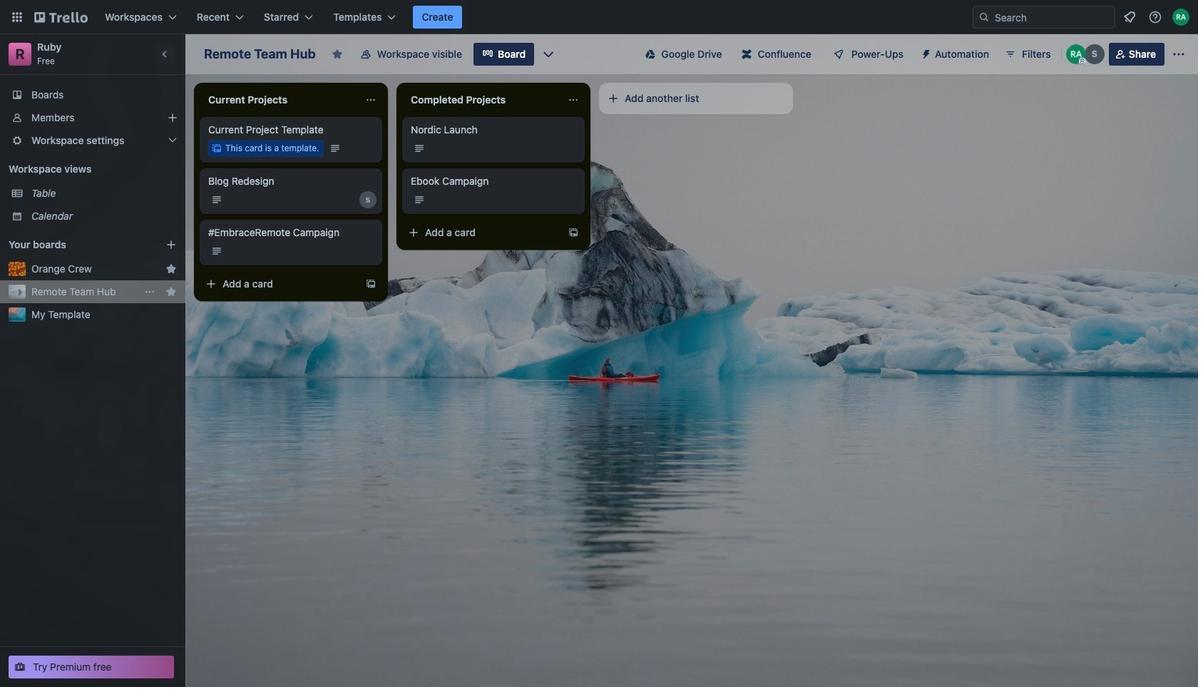 Task type: vqa. For each thing, say whether or not it's contained in the screenshot.
sunnyupside33 (sunnyupside33) Icon
yes



Task type: locate. For each thing, give the bounding box(es) containing it.
star or unstar board image
[[332, 49, 343, 60]]

sunnyupside33 (sunnyupside33) image
[[1085, 44, 1105, 64], [360, 191, 377, 208]]

0 vertical spatial sunnyupside33 (sunnyupside33) image
[[1085, 44, 1105, 64]]

starred icon image
[[166, 263, 177, 275], [166, 286, 177, 298]]

board actions menu image
[[144, 286, 156, 298]]

None text field
[[402, 88, 562, 111]]

customize views image
[[542, 47, 556, 61]]

Search field
[[990, 7, 1115, 27]]

0 horizontal spatial sunnyupside33 (sunnyupside33) image
[[360, 191, 377, 208]]

create from template… image
[[568, 227, 579, 238]]

0 vertical spatial starred icon image
[[166, 263, 177, 275]]

0 notifications image
[[1122, 9, 1139, 26]]

1 vertical spatial starred icon image
[[166, 286, 177, 298]]

primary element
[[0, 0, 1199, 34]]

None text field
[[200, 88, 360, 111]]

this member is an admin of this board. image
[[1079, 58, 1086, 64]]

starred icon image right board actions menu image
[[166, 286, 177, 298]]

1 horizontal spatial sunnyupside33 (sunnyupside33) image
[[1085, 44, 1105, 64]]

your boards with 3 items element
[[9, 236, 144, 253]]

starred icon image down add board icon
[[166, 263, 177, 275]]

1 vertical spatial sunnyupside33 (sunnyupside33) image
[[360, 191, 377, 208]]

open information menu image
[[1149, 10, 1163, 24]]



Task type: describe. For each thing, give the bounding box(es) containing it.
back to home image
[[34, 6, 88, 29]]

2 starred icon image from the top
[[166, 286, 177, 298]]

add board image
[[166, 239, 177, 250]]

show menu image
[[1172, 47, 1186, 61]]

1 starred icon image from the top
[[166, 263, 177, 275]]

workspace navigation collapse icon image
[[156, 44, 176, 64]]

sm image
[[915, 43, 935, 63]]

google drive icon image
[[646, 49, 656, 59]]

Board name text field
[[197, 43, 323, 66]]

search image
[[979, 11, 990, 23]]

ruby anderson (rubyanderson7) image
[[1173, 9, 1190, 26]]

create from template… image
[[365, 278, 377, 290]]

ruby anderson (rubyanderson7) image
[[1066, 44, 1086, 64]]

confluence icon image
[[742, 49, 752, 59]]



